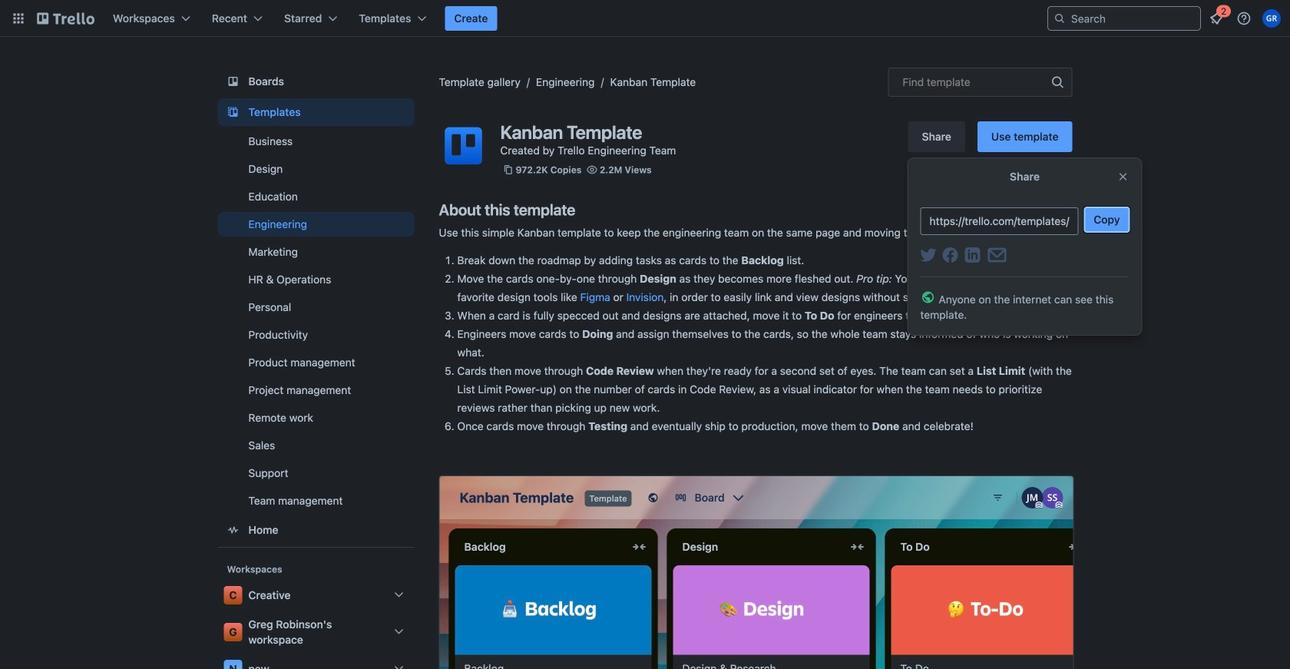 Task type: vqa. For each thing, say whether or not it's contained in the screenshot.
Back To Home image
yes



Task type: locate. For each thing, give the bounding box(es) containing it.
email image
[[989, 247, 1007, 263]]

2 notifications image
[[1208, 9, 1226, 28]]

search image
[[1054, 12, 1067, 25]]

back to home image
[[37, 6, 95, 31]]

Search field
[[1067, 8, 1201, 29]]

share on facebook image
[[942, 247, 959, 263]]

None field
[[889, 68, 1073, 97], [921, 207, 1079, 235], [889, 68, 1073, 97], [921, 207, 1079, 235]]



Task type: describe. For each thing, give the bounding box(es) containing it.
home image
[[224, 521, 242, 539]]

share on twitter image
[[921, 248, 937, 262]]

trello engineering team image
[[439, 121, 488, 171]]

open information menu image
[[1237, 11, 1253, 26]]

share on linkedin image
[[966, 247, 981, 263]]

greg robinson (gregrobinson96) image
[[1263, 9, 1282, 28]]

close popover image
[[1118, 171, 1130, 183]]

primary element
[[0, 0, 1291, 37]]

board image
[[224, 72, 242, 91]]

template board image
[[224, 103, 242, 121]]



